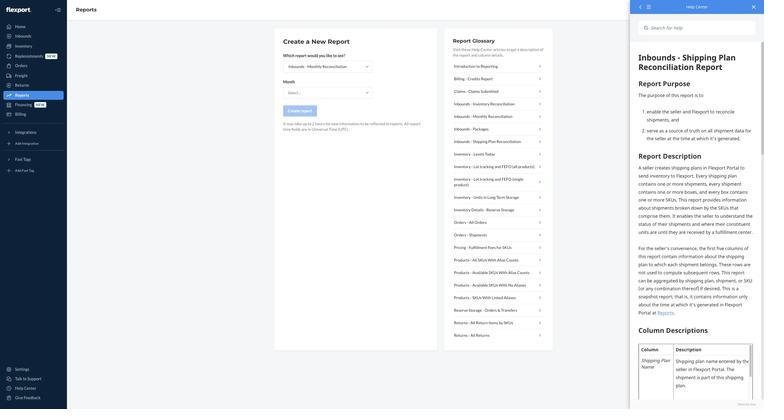 Task type: locate. For each thing, give the bounding box(es) containing it.
0 horizontal spatial claims
[[454, 89, 466, 94]]

tracking inside inventory - lot tracking and fefo (single product)
[[480, 177, 494, 182]]

0 vertical spatial monthly
[[307, 64, 322, 69]]

- right details
[[485, 208, 486, 212]]

1 horizontal spatial by
[[746, 403, 750, 407]]

0 vertical spatial and
[[471, 53, 478, 58]]

returns - all returns
[[454, 333, 490, 338]]

storage
[[506, 195, 519, 200], [501, 208, 515, 212], [469, 308, 482, 313]]

for right fees
[[497, 245, 502, 250]]

inventory - levels today
[[454, 152, 495, 157]]

available inside "button"
[[473, 283, 488, 288]]

all down the returns - all return items by skus
[[471, 333, 475, 338]]

it may take up to 2 hours for new information to be reflected in reports. all report time fields are in universal time (utc).
[[283, 121, 421, 132]]

0 vertical spatial add
[[15, 142, 21, 146]]

glossary
[[473, 38, 495, 44]]

report up see?
[[328, 38, 350, 46]]

orders up orders - shipments
[[454, 220, 466, 225]]

of
[[540, 47, 544, 52]]

add left integration
[[15, 142, 21, 146]]

create up may
[[288, 109, 300, 113]]

all down fulfillment
[[473, 258, 477, 263]]

time
[[329, 127, 338, 132]]

fefo left (all
[[502, 164, 512, 169]]

1 horizontal spatial reports link
[[76, 7, 97, 13]]

report for create a new report
[[328, 38, 350, 46]]

counts inside button
[[506, 258, 519, 263]]

billing down financing
[[15, 112, 26, 117]]

0 vertical spatial alias
[[497, 258, 506, 263]]

1 horizontal spatial reserve
[[487, 208, 501, 212]]

1 vertical spatial create
[[288, 109, 300, 113]]

2 vertical spatial storage
[[469, 308, 482, 313]]

0 vertical spatial reports
[[76, 7, 97, 13]]

tracking inside "button"
[[480, 164, 494, 169]]

available down products - all skus with alias counts
[[473, 271, 488, 275]]

inbounds for inbounds - shipping plan reconciliation button
[[454, 139, 470, 144]]

integrations
[[15, 130, 36, 135]]

1 vertical spatial reserve
[[454, 308, 468, 313]]

2 horizontal spatial help
[[686, 4, 695, 9]]

home
[[15, 24, 26, 29]]

orders up shipments
[[475, 220, 487, 225]]

1 lot from the top
[[474, 164, 479, 169]]

- left shipments
[[467, 233, 469, 238]]

pricing - fulfillment fees for skus button
[[453, 242, 544, 254]]

inbounds inside inbounds - inventory reconciliation button
[[454, 102, 470, 106]]

integrations button
[[3, 128, 64, 137]]

1 vertical spatial help
[[472, 47, 480, 52]]

orders inside 'link'
[[15, 63, 27, 68]]

and inside inventory - lot tracking and fefo (single product)
[[495, 177, 501, 182]]

by right items
[[499, 321, 503, 326]]

for inside it may take up to 2 hours for new information to be reflected in reports. all report time fields are in universal time (utc).
[[326, 121, 331, 126]]

- down claims - claims submitted
[[471, 102, 472, 106]]

products for products - all skus with alias counts
[[454, 258, 470, 263]]

details.
[[492, 53, 504, 58]]

with left no
[[499, 283, 508, 288]]

1 vertical spatial storage
[[501, 208, 515, 212]]

all right reports.
[[404, 121, 409, 126]]

products for products - available skus with no aliases
[[454, 283, 470, 288]]

inventory
[[15, 44, 32, 49], [473, 102, 490, 106], [454, 152, 471, 157], [454, 164, 471, 169], [454, 177, 471, 182], [454, 195, 471, 200], [454, 208, 471, 212]]

help center
[[686, 4, 708, 9], [15, 386, 36, 391]]

to inside visit these help center articles to get a description of the report and column details.
[[507, 47, 510, 52]]

tag
[[29, 169, 34, 173]]

alias down pricing - fulfillment fees for skus button
[[497, 258, 506, 263]]

- for orders - shipments button on the bottom of page
[[467, 233, 469, 238]]

0 vertical spatial by
[[499, 321, 503, 326]]

2 fefo from the top
[[502, 177, 512, 182]]

report inside button
[[481, 76, 493, 81]]

add down the fast tags at the left top of page
[[15, 169, 21, 173]]

inbounds - inventory reconciliation button
[[453, 98, 544, 111]]

1 horizontal spatial monthly
[[473, 114, 488, 119]]

with down the products - all skus with alias counts button
[[499, 271, 508, 275]]

orders - all orders button
[[453, 217, 544, 229]]

0 vertical spatial available
[[473, 271, 488, 275]]

all for products - all skus with alias counts
[[473, 258, 477, 263]]

- left 'packages'
[[471, 127, 472, 131]]

inventory for inventory
[[15, 44, 32, 49]]

- for the products - all skus with alias counts button
[[470, 258, 472, 263]]

- down products - all skus with alias counts
[[470, 271, 472, 275]]

products inside 'button'
[[454, 271, 470, 275]]

inbounds - shipping plan reconciliation button
[[453, 136, 544, 148]]

orders up freight
[[15, 63, 27, 68]]

reserve up the returns - all return items by skus
[[454, 308, 468, 313]]

tracking
[[480, 164, 494, 169], [480, 177, 494, 182]]

talk to support
[[15, 377, 42, 382]]

by
[[499, 321, 503, 326], [746, 403, 750, 407]]

inventory - lot tracking and fefo (single product) button
[[453, 173, 544, 192]]

1 vertical spatial counts
[[517, 271, 530, 275]]

0 horizontal spatial alias
[[497, 258, 506, 263]]

1 horizontal spatial alias
[[508, 271, 517, 275]]

0 horizontal spatial inbounds - monthly reconciliation
[[289, 64, 347, 69]]

available for products - available skus with alias counts
[[473, 271, 488, 275]]

billing inside button
[[454, 76, 465, 81]]

for inside button
[[497, 245, 502, 250]]

inbounds left 'packages'
[[454, 127, 470, 131]]

orders - shipments
[[454, 233, 487, 238]]

report up these
[[453, 38, 471, 44]]

report down these
[[460, 53, 471, 58]]

counts for products - available skus with alias counts
[[517, 271, 530, 275]]

inbounds inside inbounds - shipping plan reconciliation button
[[454, 139, 470, 144]]

1 vertical spatial available
[[473, 283, 488, 288]]

0 horizontal spatial for
[[326, 121, 331, 126]]

0 vertical spatial in
[[386, 121, 389, 126]]

1 horizontal spatial help
[[472, 47, 480, 52]]

fast inside dropdown button
[[15, 157, 23, 162]]

1 tracking from the top
[[480, 164, 494, 169]]

inventory inside 'button'
[[454, 152, 471, 157]]

fast left tags
[[15, 157, 23, 162]]

tracking down inventory - lot tracking and fefo (all products)
[[480, 177, 494, 182]]

and inside visit these help center articles to get a description of the report and column details.
[[471, 53, 478, 58]]

1 horizontal spatial billing
[[454, 76, 465, 81]]

reserve storage - orders & transfers
[[454, 308, 517, 313]]

inbounds down the inbounds - packages
[[454, 139, 470, 144]]

0 horizontal spatial new
[[36, 103, 45, 107]]

all inside the products - all skus with alias counts button
[[473, 258, 477, 263]]

inventory left levels
[[454, 152, 471, 157]]

1 vertical spatial aliases
[[504, 296, 516, 300]]

help
[[686, 4, 695, 9], [472, 47, 480, 52], [15, 386, 23, 391]]

1 vertical spatial a
[[517, 47, 519, 52]]

monthly down which report would you like to see?
[[307, 64, 322, 69]]

1 horizontal spatial claims
[[469, 89, 480, 94]]

add integration
[[15, 142, 39, 146]]

2 vertical spatial and
[[495, 177, 501, 182]]

1 horizontal spatial a
[[517, 47, 519, 52]]

storage down term on the top of the page
[[501, 208, 515, 212]]

inbounds inside inbounds - packages button
[[454, 127, 470, 131]]

0 vertical spatial lot
[[474, 164, 479, 169]]

counts for products - all skus with alias counts
[[506, 258, 519, 263]]

and down 'inventory - lot tracking and fefo (all products)' "button"
[[495, 177, 501, 182]]

- down fulfillment
[[470, 258, 472, 263]]

skus
[[503, 245, 512, 250], [478, 258, 487, 263], [489, 271, 498, 275], [489, 283, 498, 288], [473, 296, 482, 300], [504, 321, 513, 326]]

products - all skus with alias counts button
[[453, 254, 544, 267]]

1 vertical spatial alias
[[508, 271, 517, 275]]

0 vertical spatial tracking
[[480, 164, 494, 169]]

aliases inside products - available skus with no aliases "button"
[[514, 283, 526, 288]]

in left reports.
[[386, 121, 389, 126]]

in right 'are'
[[308, 127, 311, 132]]

shipping
[[473, 139, 488, 144]]

- for "products - skus with linked aliases" "button"
[[470, 296, 472, 300]]

a inside visit these help center articles to get a description of the report and column details.
[[517, 47, 519, 52]]

products - skus with linked aliases button
[[453, 292, 544, 305]]

new for financing
[[36, 103, 45, 107]]

1 vertical spatial center
[[481, 47, 493, 52]]

0 vertical spatial fefo
[[502, 164, 512, 169]]

1 vertical spatial billing
[[15, 112, 26, 117]]

1 horizontal spatial center
[[481, 47, 493, 52]]

all
[[404, 121, 409, 126], [469, 220, 474, 225], [473, 258, 477, 263], [471, 321, 475, 326], [471, 333, 475, 338]]

are
[[302, 127, 307, 132]]

1 horizontal spatial in
[[386, 121, 389, 126]]

report right reports.
[[410, 121, 421, 126]]

0 vertical spatial fast
[[15, 157, 23, 162]]

lot for inventory - lot tracking and fefo (all products)
[[474, 164, 479, 169]]

0 vertical spatial for
[[326, 121, 331, 126]]

- for billing - credits report button
[[466, 76, 467, 81]]

- left credits
[[466, 76, 467, 81]]

- inside button
[[467, 245, 468, 250]]

to
[[507, 47, 510, 52], [333, 53, 337, 58], [477, 64, 480, 69], [308, 121, 311, 126], [361, 121, 364, 126], [23, 377, 27, 382]]

center inside "link"
[[24, 386, 36, 391]]

tracking down today at the right of page
[[480, 164, 494, 169]]

all inside 'orders - all orders' button
[[469, 220, 474, 225]]

2 horizontal spatial in
[[484, 195, 487, 200]]

available
[[473, 271, 488, 275], [473, 283, 488, 288]]

help center up search 'search field'
[[686, 4, 708, 9]]

inbounds - monthly reconciliation inside button
[[454, 114, 513, 119]]

inventory up 'product)'
[[454, 177, 471, 182]]

see?
[[338, 53, 345, 58]]

- up the returns - all return items by skus
[[483, 308, 484, 313]]

lot
[[474, 164, 479, 169], [474, 177, 479, 182]]

inbounds for inbounds - inventory reconciliation button
[[454, 102, 470, 106]]

inbounds inside inbounds link
[[15, 34, 31, 39]]

for
[[326, 121, 331, 126], [497, 245, 502, 250]]

would
[[307, 53, 318, 58]]

0 vertical spatial inbounds - monthly reconciliation
[[289, 64, 347, 69]]

alias inside button
[[497, 258, 506, 263]]

and left "column"
[[471, 53, 478, 58]]

products - available skus with no aliases button
[[453, 279, 544, 292]]

1 vertical spatial and
[[495, 164, 501, 169]]

report inside visit these help center articles to get a description of the report and column details.
[[460, 53, 471, 58]]

create inside "button"
[[288, 109, 300, 113]]

0 vertical spatial billing
[[454, 76, 465, 81]]

0 horizontal spatial reserve
[[454, 308, 468, 313]]

introduction
[[454, 64, 476, 69]]

2 horizontal spatial report
[[481, 76, 493, 81]]

0 vertical spatial a
[[306, 38, 310, 46]]

2 horizontal spatial new
[[332, 121, 339, 126]]

new for replenishments
[[47, 54, 56, 58]]

take
[[295, 121, 302, 126]]

claims
[[454, 89, 466, 94], [469, 89, 480, 94]]

center down talk to support
[[24, 386, 36, 391]]

inbounds up the inbounds - packages
[[454, 114, 470, 119]]

- left levels
[[472, 152, 473, 157]]

fefo inside inventory - lot tracking and fefo (single product)
[[502, 177, 512, 182]]

tracking for (all
[[480, 164, 494, 169]]

1 horizontal spatial reports
[[76, 7, 97, 13]]

with inside 'button'
[[499, 271, 508, 275]]

2 vertical spatial in
[[484, 195, 487, 200]]

month
[[283, 80, 295, 84]]

inventory up replenishments
[[15, 44, 32, 49]]

0 horizontal spatial report
[[328, 38, 350, 46]]

with for products - available skus with no aliases
[[499, 283, 508, 288]]

report down reporting
[[481, 76, 493, 81]]

1 horizontal spatial help center
[[686, 4, 708, 9]]

aliases right linked
[[504, 296, 516, 300]]

center up "column"
[[481, 47, 493, 52]]

fefo
[[502, 164, 512, 169], [502, 177, 512, 182]]

0 horizontal spatial a
[[306, 38, 310, 46]]

1 available from the top
[[473, 271, 488, 275]]

for up time in the left of the page
[[326, 121, 331, 126]]

- left units
[[472, 195, 473, 200]]

products inside button
[[454, 258, 470, 263]]

0 vertical spatial center
[[696, 4, 708, 9]]

Search search field
[[648, 21, 756, 35]]

a
[[306, 38, 310, 46], [517, 47, 519, 52]]

inbounds - inventory reconciliation
[[454, 102, 515, 106]]

-
[[305, 64, 307, 69], [466, 76, 467, 81], [467, 89, 468, 94], [471, 102, 472, 106], [471, 114, 472, 119], [471, 127, 472, 131], [471, 139, 472, 144], [472, 152, 473, 157], [472, 164, 473, 169], [472, 177, 473, 182], [472, 195, 473, 200], [485, 208, 486, 212], [467, 220, 469, 225], [467, 233, 469, 238], [467, 245, 468, 250], [470, 258, 472, 263], [470, 271, 472, 275], [470, 283, 472, 288], [470, 296, 472, 300], [483, 308, 484, 313], [469, 321, 470, 326], [469, 333, 470, 338]]

items
[[489, 321, 498, 326]]

0 horizontal spatial center
[[24, 386, 36, 391]]

inventory inside inventory - lot tracking and fefo (single product)
[[454, 177, 471, 182]]

1 vertical spatial new
[[36, 103, 45, 107]]

aliases
[[514, 283, 526, 288], [504, 296, 516, 300]]

0 vertical spatial storage
[[506, 195, 519, 200]]

0 vertical spatial create
[[283, 38, 304, 46]]

with inside button
[[488, 258, 497, 263]]

by inside button
[[499, 321, 503, 326]]

1 vertical spatial in
[[308, 127, 311, 132]]

lot down inventory - levels today
[[474, 164, 479, 169]]

(single
[[512, 177, 524, 182]]

- up products - skus with linked aliases
[[470, 283, 472, 288]]

billing down introduction
[[454, 76, 465, 81]]

0 horizontal spatial help center
[[15, 386, 36, 391]]

inventory up orders - all orders
[[454, 208, 471, 212]]

1 horizontal spatial new
[[47, 54, 56, 58]]

all inside returns - all return items by skus button
[[471, 321, 475, 326]]

- for inventory - units in long term storage button
[[472, 195, 473, 200]]

billing link
[[3, 110, 64, 119]]

alias for products - all skus with alias counts
[[497, 258, 506, 263]]

- left shipping
[[471, 139, 472, 144]]

1 vertical spatial monthly
[[473, 114, 488, 119]]

1 claims from the left
[[454, 89, 466, 94]]

by left dixa
[[746, 403, 750, 407]]

0 horizontal spatial monthly
[[307, 64, 322, 69]]

fields
[[292, 127, 301, 132]]

center inside visit these help center articles to get a description of the report and column details.
[[481, 47, 493, 52]]

inbounds inside inbounds - monthly reconciliation button
[[454, 114, 470, 119]]

1 products from the top
[[454, 258, 470, 263]]

tracking for (single
[[480, 177, 494, 182]]

inbounds down home
[[15, 34, 31, 39]]

counts inside 'button'
[[517, 271, 530, 275]]

2 available from the top
[[473, 283, 488, 288]]

and down inventory - levels today 'button'
[[495, 164, 501, 169]]

all inside returns - all returns button
[[471, 333, 475, 338]]

- down inventory - levels today
[[472, 164, 473, 169]]

0 horizontal spatial help
[[15, 386, 23, 391]]

- inside inventory - lot tracking and fefo (single product)
[[472, 177, 473, 182]]

4 products from the top
[[454, 296, 470, 300]]

0 horizontal spatial billing
[[15, 112, 26, 117]]

available inside 'button'
[[473, 271, 488, 275]]

skus down pricing - fulfillment fees for skus
[[478, 258, 487, 263]]

2 vertical spatial center
[[24, 386, 36, 391]]

2 products from the top
[[454, 271, 470, 275]]

monthly up 'packages'
[[473, 114, 488, 119]]

products for products - available skus with alias counts
[[454, 271, 470, 275]]

a right get
[[517, 47, 519, 52]]

and
[[471, 53, 478, 58], [495, 164, 501, 169], [495, 177, 501, 182]]

all for orders - all orders
[[469, 220, 474, 225]]

1 horizontal spatial for
[[497, 245, 502, 250]]

reconciliation
[[323, 64, 347, 69], [490, 102, 515, 106], [488, 114, 513, 119], [497, 139, 521, 144]]

to right like
[[333, 53, 337, 58]]

report
[[460, 53, 471, 58], [295, 53, 307, 58], [301, 109, 312, 113], [410, 121, 421, 126]]

products for products - skus with linked aliases
[[454, 296, 470, 300]]

- down billing - credits report
[[467, 89, 468, 94]]

lot inside "button"
[[474, 164, 479, 169]]

- right the pricing
[[467, 245, 468, 250]]

2 add from the top
[[15, 169, 21, 173]]

1 vertical spatial lot
[[474, 177, 479, 182]]

1 vertical spatial fast
[[22, 169, 28, 173]]

reserve storage - orders & transfers button
[[453, 305, 544, 317]]

- up reserve storage - orders & transfers
[[470, 296, 472, 300]]

- up orders - shipments
[[467, 220, 469, 225]]

levels
[[474, 152, 484, 157]]

elevio by dixa link
[[639, 403, 756, 407]]

fast left tag in the top left of the page
[[22, 169, 28, 173]]

all left return
[[471, 321, 475, 326]]

new up billing link
[[36, 103, 45, 107]]

tags
[[23, 157, 31, 162]]

0 vertical spatial counts
[[506, 258, 519, 263]]

inventory details - reserve storage
[[454, 208, 515, 212]]

help down report glossary
[[472, 47, 480, 52]]

1 horizontal spatial inbounds - monthly reconciliation
[[454, 114, 513, 119]]

inbounds - packages
[[454, 127, 489, 131]]

inventory inside "button"
[[454, 164, 471, 169]]

inventory for inventory - units in long term storage
[[454, 195, 471, 200]]

reconciliation down like
[[323, 64, 347, 69]]

claims down credits
[[469, 89, 480, 94]]

with for products - all skus with alias counts
[[488, 258, 497, 263]]

2 tracking from the top
[[480, 177, 494, 182]]

1 vertical spatial add
[[15, 169, 21, 173]]

- for 'orders - all orders' button
[[467, 220, 469, 225]]

lot for inventory - lot tracking and fefo (single product)
[[474, 177, 479, 182]]

1 vertical spatial by
[[746, 403, 750, 407]]

billing
[[454, 76, 465, 81], [15, 112, 26, 117]]

in left "long"
[[484, 195, 487, 200]]

1 fefo from the top
[[502, 164, 512, 169]]

reconciliation down claims - claims submitted button
[[490, 102, 515, 106]]

1 add from the top
[[15, 142, 21, 146]]

1 vertical spatial for
[[497, 245, 502, 250]]

- up the inbounds - packages
[[471, 114, 472, 119]]

and inside "button"
[[495, 164, 501, 169]]

1 vertical spatial tracking
[[480, 177, 494, 182]]

available up products - skus with linked aliases
[[473, 283, 488, 288]]

0 vertical spatial reports link
[[76, 7, 97, 13]]

lot inside inventory - lot tracking and fefo (single product)
[[474, 177, 479, 182]]

aliases right no
[[514, 283, 526, 288]]

lot up units
[[474, 177, 479, 182]]

- down the returns - all return items by skus
[[469, 333, 470, 338]]

all up orders - shipments
[[469, 220, 474, 225]]

create
[[283, 38, 304, 46], [288, 109, 300, 113]]

0 horizontal spatial in
[[308, 127, 311, 132]]

1 vertical spatial inbounds - monthly reconciliation
[[454, 114, 513, 119]]

add for add fast tag
[[15, 169, 21, 173]]

3 products from the top
[[454, 283, 470, 288]]

2 vertical spatial help
[[15, 386, 23, 391]]

2 claims from the left
[[469, 89, 480, 94]]

0 horizontal spatial by
[[499, 321, 503, 326]]

reflected
[[370, 121, 385, 126]]

- inside button
[[466, 76, 467, 81]]

fefo inside "button"
[[502, 164, 512, 169]]

add for add integration
[[15, 142, 21, 146]]

home link
[[3, 22, 64, 31]]

center up search 'search field'
[[696, 4, 708, 9]]

inbounds link
[[3, 32, 64, 41]]

select...
[[288, 90, 301, 95]]

orders - shipments button
[[453, 229, 544, 242]]

monthly
[[307, 64, 322, 69], [473, 114, 488, 119]]

alias inside 'button'
[[508, 271, 517, 275]]

with down fees
[[488, 258, 497, 263]]

- for products - available skus with no aliases "button"
[[470, 283, 472, 288]]

with for products - available skus with alias counts
[[499, 271, 508, 275]]

inbounds - monthly reconciliation down inbounds - inventory reconciliation
[[454, 114, 513, 119]]

products - available skus with alias counts button
[[453, 267, 544, 279]]

visit
[[453, 47, 461, 52]]

help up search 'search field'
[[686, 4, 695, 9]]

0 horizontal spatial reports
[[15, 93, 29, 98]]

1 vertical spatial fefo
[[502, 177, 512, 182]]

orders for orders
[[15, 63, 27, 68]]

- for 'inventory - lot tracking and fefo (all products)' "button"
[[472, 164, 473, 169]]

column
[[478, 53, 491, 58]]

0 vertical spatial aliases
[[514, 283, 526, 288]]

help inside visit these help center articles to get a description of the report and column details.
[[472, 47, 480, 52]]

1 vertical spatial help center
[[15, 386, 36, 391]]

storage right term on the top of the page
[[506, 195, 519, 200]]

and for inventory - lot tracking and fefo (all products)
[[495, 164, 501, 169]]

2 horizontal spatial center
[[696, 4, 708, 9]]

reconciliation down inbounds - packages button
[[497, 139, 521, 144]]

2 lot from the top
[[474, 177, 479, 182]]

returns
[[15, 83, 29, 88], [454, 321, 468, 326], [454, 333, 468, 338], [476, 333, 490, 338]]

2 vertical spatial new
[[332, 121, 339, 126]]

0 horizontal spatial reports link
[[3, 91, 64, 100]]

orders up the pricing
[[454, 233, 466, 238]]

0 vertical spatial new
[[47, 54, 56, 58]]



Task type: describe. For each thing, give the bounding box(es) containing it.
- for inventory - levels today 'button'
[[472, 152, 473, 157]]

flexport logo image
[[6, 7, 31, 13]]

returns - all return items by skus
[[454, 321, 513, 326]]

all inside it may take up to 2 hours for new information to be reflected in reports. all report time fields are in universal time (utc).
[[404, 121, 409, 126]]

these
[[462, 47, 471, 52]]

pricing - fulfillment fees for skus
[[454, 245, 512, 250]]

help inside "link"
[[15, 386, 23, 391]]

returns for returns - all return items by skus
[[454, 321, 468, 326]]

skus inside 'button'
[[489, 271, 498, 275]]

help center inside "link"
[[15, 386, 36, 391]]

skus up reserve storage - orders & transfers
[[473, 296, 482, 300]]

to right talk
[[23, 377, 27, 382]]

create for create a new report
[[283, 38, 304, 46]]

- for products - available skus with alias counts 'button'
[[470, 271, 472, 275]]

time
[[283, 127, 291, 132]]

0 vertical spatial help
[[686, 4, 695, 9]]

be
[[365, 121, 369, 126]]

fefo for (all
[[502, 164, 512, 169]]

freight link
[[3, 71, 64, 80]]

inbounds - packages button
[[453, 123, 544, 136]]

inventory for inventory details - reserve storage
[[454, 208, 471, 212]]

0 vertical spatial help center
[[686, 4, 708, 9]]

- for returns - all returns button on the right of the page
[[469, 333, 470, 338]]

packages
[[473, 127, 489, 131]]

and for inventory - lot tracking and fefo (single product)
[[495, 177, 501, 182]]

up
[[303, 121, 307, 126]]

units
[[474, 195, 483, 200]]

product)
[[454, 183, 469, 187]]

create report button
[[283, 106, 317, 117]]

elevio
[[738, 403, 746, 407]]

information
[[340, 121, 360, 126]]

returns for returns - all returns
[[454, 333, 468, 338]]

inbounds for inbounds - packages button
[[454, 127, 470, 131]]

support
[[27, 377, 42, 382]]

transfers
[[501, 308, 517, 313]]

products - available skus with alias counts
[[454, 271, 530, 275]]

the
[[453, 53, 459, 58]]

billing - credits report button
[[453, 73, 544, 85]]

fefo for (single
[[502, 177, 512, 182]]

introduction to reporting
[[454, 64, 498, 69]]

orders for orders - shipments
[[454, 233, 466, 238]]

to left 2
[[308, 121, 311, 126]]

all for returns - all return items by skus
[[471, 321, 475, 326]]

1 vertical spatial reports
[[15, 93, 29, 98]]

new
[[312, 38, 326, 46]]

returns - all returns button
[[453, 330, 544, 342]]

close navigation image
[[55, 7, 61, 13]]

financing
[[15, 102, 32, 107]]

all for returns - all returns
[[471, 333, 475, 338]]

visit these help center articles to get a description of the report and column details.
[[453, 47, 544, 58]]

long
[[488, 195, 496, 200]]

create for create report
[[288, 109, 300, 113]]

1 horizontal spatial report
[[453, 38, 471, 44]]

give feedback
[[15, 396, 41, 401]]

- for pricing - fulfillment fees for skus button
[[467, 245, 468, 250]]

settings
[[15, 367, 29, 372]]

feedback
[[24, 396, 41, 401]]

skus inside button
[[503, 245, 512, 250]]

create a new report
[[283, 38, 350, 46]]

inventory - lot tracking and fefo (all products)
[[454, 164, 535, 169]]

inbounds for inbounds - monthly reconciliation button
[[454, 114, 470, 119]]

fast tags button
[[3, 155, 64, 164]]

orders - all orders
[[454, 220, 487, 225]]

shipments
[[469, 233, 487, 238]]

today
[[485, 152, 495, 157]]

which report would you like to see?
[[283, 53, 345, 58]]

like
[[326, 53, 332, 58]]

term
[[497, 195, 505, 200]]

returns link
[[3, 81, 64, 90]]

fast tags
[[15, 157, 31, 162]]

fulfillment
[[469, 245, 487, 250]]

inbounds down which
[[289, 64, 305, 69]]

(utc).
[[338, 127, 349, 132]]

no
[[508, 283, 514, 288]]

inventory details - reserve storage button
[[453, 204, 544, 217]]

which
[[283, 53, 295, 58]]

fees
[[488, 245, 496, 250]]

reconciliation down inbounds - inventory reconciliation button
[[488, 114, 513, 119]]

linked
[[492, 296, 503, 300]]

articles
[[493, 47, 506, 52]]

give
[[15, 396, 23, 401]]

report left would
[[295, 53, 307, 58]]

to left be
[[361, 121, 364, 126]]

returns for returns
[[15, 83, 29, 88]]

2
[[312, 121, 314, 126]]

products - all skus with alias counts
[[454, 258, 519, 263]]

orders left & at the bottom
[[485, 308, 497, 313]]

orders for orders - all orders
[[454, 220, 466, 225]]

skus down transfers
[[504, 321, 513, 326]]

universal
[[312, 127, 328, 132]]

billing - credits report
[[454, 76, 493, 81]]

monthly inside button
[[473, 114, 488, 119]]

it
[[283, 121, 286, 126]]

inventory - levels today button
[[453, 148, 544, 161]]

reports.
[[390, 121, 404, 126]]

with left linked
[[483, 296, 491, 300]]

- for inbounds - inventory reconciliation button
[[471, 102, 472, 106]]

billing for billing
[[15, 112, 26, 117]]

- for inventory - lot tracking and fefo (single product) button
[[472, 177, 473, 182]]

talk
[[15, 377, 22, 382]]

- for returns - all return items by skus button at the bottom right of page
[[469, 321, 470, 326]]

report for billing - credits report
[[481, 76, 493, 81]]

- for claims - claims submitted button
[[467, 89, 468, 94]]

returns - all return items by skus button
[[453, 317, 544, 330]]

products - available skus with no aliases
[[454, 283, 526, 288]]

report inside it may take up to 2 hours for new information to be reflected in reports. all report time fields are in universal time (utc).
[[410, 121, 421, 126]]

available for products - available skus with no aliases
[[473, 283, 488, 288]]

to left reporting
[[477, 64, 480, 69]]

claims - claims submitted button
[[453, 85, 544, 98]]

pricing
[[454, 245, 466, 250]]

in inside button
[[484, 195, 487, 200]]

skus down products - available skus with alias counts at the bottom right of page
[[489, 283, 498, 288]]

settings link
[[3, 365, 64, 374]]

add fast tag
[[15, 169, 34, 173]]

get
[[511, 47, 517, 52]]

inventory for inventory - lot tracking and fefo (all products)
[[454, 164, 471, 169]]

plan
[[489, 139, 496, 144]]

- for inbounds - shipping plan reconciliation button
[[471, 139, 472, 144]]

report inside create report "button"
[[301, 109, 312, 113]]

replenishments
[[15, 54, 43, 59]]

alias for products - available skus with alias counts
[[508, 271, 517, 275]]

inventory for inventory - levels today
[[454, 152, 471, 157]]

inventory down claims - claims submitted
[[473, 102, 490, 106]]

new inside it may take up to 2 hours for new information to be reflected in reports. all report time fields are in universal time (utc).
[[332, 121, 339, 126]]

0 vertical spatial reserve
[[487, 208, 501, 212]]

aliases inside "products - skus with linked aliases" "button"
[[504, 296, 516, 300]]

- down which report would you like to see?
[[305, 64, 307, 69]]

reporting
[[481, 64, 498, 69]]

create report
[[288, 109, 312, 113]]

billing for billing - credits report
[[454, 76, 465, 81]]

dixa
[[750, 403, 756, 407]]

add fast tag link
[[3, 166, 64, 175]]

inbounds - shipping plan reconciliation
[[454, 139, 521, 144]]

add integration link
[[3, 139, 64, 148]]

inventory - lot tracking and fefo (all products) button
[[453, 161, 544, 173]]

integration
[[22, 142, 39, 146]]

may
[[287, 121, 294, 126]]

1 vertical spatial reports link
[[3, 91, 64, 100]]

inventory - lot tracking and fefo (single product)
[[454, 177, 524, 187]]

- for inbounds - monthly reconciliation button
[[471, 114, 472, 119]]

inventory for inventory - lot tracking and fefo (single product)
[[454, 177, 471, 182]]

- for inbounds - packages button
[[471, 127, 472, 131]]

claims - claims submitted
[[454, 89, 499, 94]]



Task type: vqa. For each thing, say whether or not it's contained in the screenshot.
print image
no



